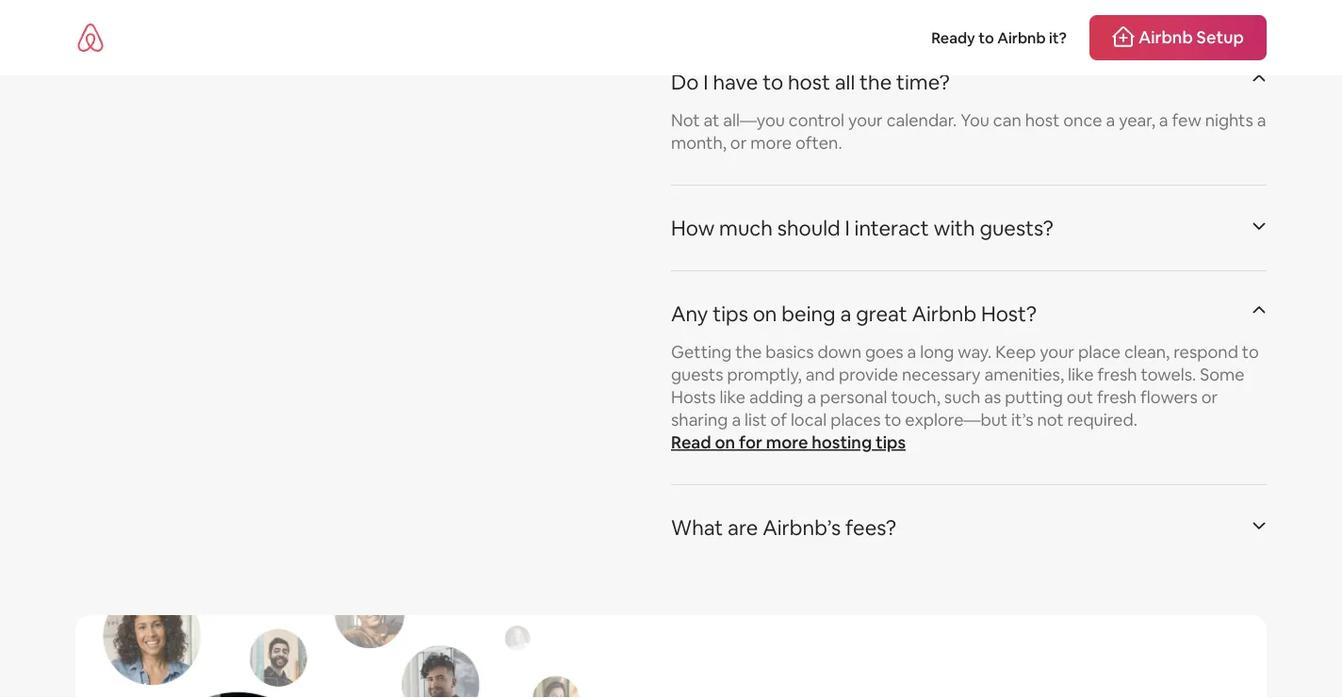 Task type: vqa. For each thing, say whether or not it's contained in the screenshot.
Create's Create
no



Task type: describe. For each thing, give the bounding box(es) containing it.
areas,
[[718, 601, 764, 623]]

read on for more hosting tips link
[[671, 432, 906, 454]]

being
[[782, 301, 836, 328]]

can
[[994, 110, 1022, 132]]

airbnb setup
[[1139, 26, 1245, 49]]

much
[[719, 215, 773, 242]]

should
[[778, 215, 841, 242]]

hosting
[[812, 432, 872, 454]]

at
[[704, 110, 720, 132]]

all
[[835, 69, 855, 96]]

to inside dropdown button
[[763, 69, 784, 96]]

all—you
[[723, 110, 785, 132]]

host inside "do i have to host all the time?" dropdown button
[[788, 69, 831, 96]]

any tips on being a great airbnb host?
[[671, 301, 1037, 328]]

with
[[934, 215, 975, 242]]

they
[[1129, 578, 1165, 601]]

goes
[[865, 342, 904, 364]]

it?
[[1049, 28, 1067, 47]]

necessary
[[902, 364, 981, 387]]

down
[[818, 342, 862, 364]]

required.
[[1068, 410, 1138, 432]]

2 when from the left
[[1083, 578, 1126, 601]]

in
[[1216, 578, 1230, 601]]

guests?
[[980, 215, 1054, 242]]

subtotal
[[1180, 556, 1244, 578]]

amenities,
[[985, 364, 1065, 387]]

guests inside airbnb typically collects a flat service fee of 3% of the reservation subtotal when you get paid. we also collect a fee from guests when they book. in many areas, airbnb collects and pays sales and tourism taxes automatically on your behalf as well.
[[1027, 578, 1079, 601]]

airbnb homepage image
[[75, 23, 106, 53]]

on inside getting the basics down goes a long way. keep your place clean, respond to guests promptly, and provide necessary amenities, like fresh towels. some hosts like adding a personal touch, such as putting out fresh flowers or sharing a list of local places to explore—but it's not required. read on for more hosting tips
[[715, 432, 736, 454]]

such
[[945, 387, 981, 409]]

i inside "do i have to host all the time?" dropdown button
[[704, 69, 709, 96]]

respond
[[1174, 342, 1239, 364]]

how much should i interact with guests?
[[671, 215, 1054, 242]]

nights
[[1206, 110, 1254, 132]]

0 vertical spatial collects
[[797, 556, 857, 578]]

airbnb typically collects a flat service fee of 3% of the reservation subtotal when you get paid. we also collect a fee from guests when they book. in many areas, airbnb collects and pays sales and tourism taxes automatically on your behalf as well.
[[671, 556, 1251, 646]]

ready
[[932, 28, 976, 47]]

basics
[[766, 342, 814, 364]]

month,
[[671, 132, 727, 155]]

2 horizontal spatial and
[[1004, 601, 1033, 623]]

on inside the any tips on being a great airbnb host? "dropdown button"
[[753, 301, 777, 328]]

a left flat
[[861, 556, 870, 578]]

a up "local"
[[807, 387, 817, 409]]

sales
[[961, 601, 1000, 623]]

hosts
[[671, 387, 716, 409]]

not
[[1038, 410, 1064, 432]]

control
[[789, 110, 845, 132]]

ready to airbnb it?
[[932, 28, 1067, 47]]

read
[[671, 432, 712, 454]]

1 horizontal spatial of
[[992, 556, 1009, 578]]

get
[[750, 578, 777, 601]]

well.
[[807, 624, 842, 646]]

collect
[[887, 578, 939, 601]]

airbnb down what
[[671, 556, 724, 578]]

a right "nights"
[[1257, 110, 1267, 132]]

getting the basics down goes a long way. keep your place clean, respond to guests promptly, and provide necessary amenities, like fresh towels. some hosts like adding a personal touch, such as putting out fresh flowers or sharing a list of local places to explore—but it's not required. read on for more hosting tips
[[671, 342, 1259, 454]]

flowers
[[1141, 387, 1198, 409]]

once
[[1064, 110, 1103, 132]]

reservation
[[1088, 556, 1176, 578]]

airbnb setup link
[[1090, 15, 1267, 60]]

list
[[745, 410, 767, 432]]

some
[[1200, 364, 1245, 387]]

your inside getting the basics down goes a long way. keep your place clean, respond to guests promptly, and provide necessary amenities, like fresh towels. some hosts like adding a personal touch, such as putting out fresh flowers or sharing a list of local places to explore—but it's not required. read on for more hosting tips
[[1040, 342, 1075, 364]]

flat
[[874, 556, 900, 578]]

out
[[1067, 387, 1094, 409]]

clean,
[[1125, 342, 1170, 364]]

typically
[[728, 556, 793, 578]]

i inside 'how much should i interact with guests?' dropdown button
[[845, 215, 850, 242]]

taxes
[[1100, 601, 1142, 623]]

airbnb left the setup
[[1139, 26, 1193, 49]]

on inside airbnb typically collects a flat service fee of 3% of the reservation subtotal when you get paid. we also collect a fee from guests when they book. in many areas, airbnb collects and pays sales and tourism taxes automatically on your behalf as well.
[[671, 624, 691, 646]]

and inside getting the basics down goes a long way. keep your place clean, respond to guests promptly, and provide necessary amenities, like fresh towels. some hosts like adding a personal touch, such as putting out fresh flowers or sharing a list of local places to explore—but it's not required. read on for more hosting tips
[[806, 364, 835, 387]]

0 vertical spatial fresh
[[1098, 364, 1138, 387]]

guests inside getting the basics down goes a long way. keep your place clean, respond to guests promptly, and provide necessary amenities, like fresh towels. some hosts like adding a personal touch, such as putting out fresh flowers or sharing a list of local places to explore—but it's not required. read on for more hosting tips
[[671, 364, 724, 387]]

paid.
[[781, 578, 819, 601]]

not
[[671, 110, 700, 132]]

calendar.
[[887, 110, 957, 132]]

local
[[791, 410, 827, 432]]

airbnb inside "dropdown button"
[[912, 301, 977, 328]]

what
[[671, 515, 723, 542]]

airbnb's
[[763, 515, 841, 542]]

promptly,
[[727, 364, 802, 387]]

behalf
[[733, 624, 783, 646]]

more inside getting the basics down goes a long way. keep your place clean, respond to guests promptly, and provide necessary amenities, like fresh towels. some hosts like adding a personal touch, such as putting out fresh flowers or sharing a list of local places to explore—but it's not required. read on for more hosting tips
[[766, 432, 808, 454]]

setup
[[1197, 26, 1245, 49]]

to up 'some' on the right bottom
[[1242, 342, 1259, 364]]

you
[[961, 110, 990, 132]]

towels.
[[1141, 364, 1197, 387]]

long
[[920, 342, 954, 364]]

time?
[[897, 69, 950, 96]]

as inside getting the basics down goes a long way. keep your place clean, respond to guests promptly, and provide necessary amenities, like fresh towels. some hosts like adding a personal touch, such as putting out fresh flowers or sharing a list of local places to explore—but it's not required. read on for more hosting tips
[[985, 387, 1002, 409]]

year,
[[1119, 110, 1156, 132]]

for
[[739, 432, 763, 454]]

1 vertical spatial fee
[[956, 578, 982, 601]]

provide
[[839, 364, 899, 387]]

3%
[[1012, 556, 1034, 578]]

pays
[[922, 601, 958, 623]]



Task type: locate. For each thing, give the bounding box(es) containing it.
from
[[985, 578, 1023, 601]]

fees?
[[846, 515, 897, 542]]

a left the list
[[732, 410, 741, 432]]

the up promptly,
[[736, 342, 762, 364]]

book.
[[1168, 578, 1212, 601]]

your up amenities,
[[1040, 342, 1075, 364]]

collects
[[797, 556, 857, 578], [824, 601, 885, 623]]

2 horizontal spatial the
[[1058, 556, 1084, 578]]

0 vertical spatial tips
[[713, 301, 748, 328]]

0 vertical spatial guests
[[671, 364, 724, 387]]

tips inside getting the basics down goes a long way. keep your place clean, respond to guests promptly, and provide necessary amenities, like fresh towels. some hosts like adding a personal touch, such as putting out fresh flowers or sharing a list of local places to explore—but it's not required. read on for more hosting tips
[[876, 432, 906, 454]]

tips
[[713, 301, 748, 328], [876, 432, 906, 454]]

host?
[[981, 301, 1037, 328]]

1 vertical spatial fresh
[[1097, 387, 1137, 409]]

2 vertical spatial the
[[1058, 556, 1084, 578]]

and
[[806, 364, 835, 387], [888, 601, 918, 623], [1004, 601, 1033, 623]]

like
[[1068, 364, 1094, 387], [720, 387, 746, 409]]

host inside not at all—you control your calendar. you can host once a year, a few nights a month, or more often.
[[1025, 110, 1060, 132]]

1 horizontal spatial i
[[845, 215, 850, 242]]

many
[[671, 601, 714, 623]]

0 vertical spatial the
[[860, 69, 892, 96]]

or down all—you
[[731, 132, 747, 155]]

1 horizontal spatial and
[[888, 601, 918, 623]]

more inside not at all—you control your calendar. you can host once a year, a few nights a month, or more often.
[[751, 132, 792, 155]]

of right 3%
[[1038, 556, 1054, 578]]

fresh
[[1098, 364, 1138, 387], [1097, 387, 1137, 409]]

host left the all
[[788, 69, 831, 96]]

guests up hosts on the bottom of page
[[671, 364, 724, 387]]

a left "long"
[[907, 342, 917, 364]]

keep
[[996, 342, 1036, 364]]

a inside "dropdown button"
[[840, 301, 852, 328]]

your inside airbnb typically collects a flat service fee of 3% of the reservation subtotal when you get paid. we also collect a fee from guests when they book. in many areas, airbnb collects and pays sales and tourism taxes automatically on your behalf as well.
[[695, 624, 730, 646]]

1 vertical spatial as
[[787, 624, 804, 646]]

what are airbnb's fees?
[[671, 515, 897, 542]]

or inside not at all—you control your calendar. you can host once a year, a few nights a month, or more often.
[[731, 132, 747, 155]]

do i have to host all the time? button
[[671, 55, 1267, 110]]

sharing
[[671, 410, 728, 432]]

more down all—you
[[751, 132, 792, 155]]

getting
[[671, 342, 732, 364]]

airbnb down paid.
[[767, 601, 820, 623]]

often.
[[796, 132, 842, 155]]

1 vertical spatial host
[[1025, 110, 1060, 132]]

and down down
[[806, 364, 835, 387]]

0 horizontal spatial when
[[671, 578, 714, 601]]

0 horizontal spatial or
[[731, 132, 747, 155]]

1 vertical spatial like
[[720, 387, 746, 409]]

on left "being" on the top of the page
[[753, 301, 777, 328]]

guests up tourism
[[1027, 578, 1079, 601]]

a
[[1106, 110, 1116, 132], [1159, 110, 1169, 132], [1257, 110, 1267, 132], [840, 301, 852, 328], [907, 342, 917, 364], [807, 387, 817, 409], [732, 410, 741, 432], [861, 556, 870, 578], [943, 578, 952, 601]]

0 horizontal spatial guests
[[671, 364, 724, 387]]

1 horizontal spatial host
[[1025, 110, 1060, 132]]

fee
[[963, 556, 989, 578], [956, 578, 982, 601]]

1 horizontal spatial when
[[1083, 578, 1126, 601]]

as left well.
[[787, 624, 804, 646]]

0 horizontal spatial like
[[720, 387, 746, 409]]

of inside getting the basics down goes a long way. keep your place clean, respond to guests promptly, and provide necessary amenities, like fresh towels. some hosts like adding a personal touch, such as putting out fresh flowers or sharing a list of local places to explore—but it's not required. read on for more hosting tips
[[771, 410, 787, 432]]

2 vertical spatial your
[[695, 624, 730, 646]]

tips down "places"
[[876, 432, 906, 454]]

the right the all
[[860, 69, 892, 96]]

0 horizontal spatial and
[[806, 364, 835, 387]]

to down touch,
[[885, 410, 902, 432]]

it's
[[1012, 410, 1034, 432]]

as right the such in the bottom of the page
[[985, 387, 1002, 409]]

on
[[753, 301, 777, 328], [715, 432, 736, 454], [671, 624, 691, 646]]

the up tourism
[[1058, 556, 1084, 578]]

fee up 'from'
[[963, 556, 989, 578]]

0 vertical spatial as
[[985, 387, 1002, 409]]

any
[[671, 301, 708, 328]]

0 vertical spatial or
[[731, 132, 747, 155]]

or inside getting the basics down goes a long way. keep your place clean, respond to guests promptly, and provide necessary amenities, like fresh towels. some hosts like adding a personal touch, such as putting out fresh flowers or sharing a list of local places to explore—but it's not required. read on for more hosting tips
[[1202, 387, 1218, 409]]

personal
[[820, 387, 888, 409]]

1 vertical spatial or
[[1202, 387, 1218, 409]]

adding
[[750, 387, 804, 409]]

on down many
[[671, 624, 691, 646]]

1 vertical spatial collects
[[824, 601, 885, 623]]

automatically
[[1146, 601, 1251, 623]]

like up out
[[1068, 364, 1094, 387]]

you
[[718, 578, 746, 601]]

a left few
[[1159, 110, 1169, 132]]

to right "ready"
[[979, 28, 994, 47]]

not at all—you control your calendar. you can host once a year, a few nights a month, or more often.
[[671, 110, 1267, 155]]

0 horizontal spatial of
[[771, 410, 787, 432]]

your inside not at all—you control your calendar. you can host once a year, a few nights a month, or more often.
[[848, 110, 883, 132]]

1 horizontal spatial your
[[848, 110, 883, 132]]

the
[[860, 69, 892, 96], [736, 342, 762, 364], [1058, 556, 1084, 578]]

1 horizontal spatial guests
[[1027, 578, 1079, 601]]

2 vertical spatial on
[[671, 624, 691, 646]]

how
[[671, 215, 715, 242]]

how much should i interact with guests? button
[[671, 201, 1267, 256]]

1 vertical spatial i
[[845, 215, 850, 242]]

tips inside "dropdown button"
[[713, 301, 748, 328]]

2 horizontal spatial of
[[1038, 556, 1054, 578]]

1 horizontal spatial like
[[1068, 364, 1094, 387]]

way.
[[958, 342, 992, 364]]

the inside dropdown button
[[860, 69, 892, 96]]

0 horizontal spatial host
[[788, 69, 831, 96]]

collects up we
[[797, 556, 857, 578]]

explore—but
[[905, 410, 1008, 432]]

0 vertical spatial more
[[751, 132, 792, 155]]

fresh up required.
[[1097, 387, 1137, 409]]

airbnb left it?
[[998, 28, 1046, 47]]

1 vertical spatial guests
[[1027, 578, 1079, 601]]

a left the great
[[840, 301, 852, 328]]

1 horizontal spatial or
[[1202, 387, 1218, 409]]

or
[[731, 132, 747, 155], [1202, 387, 1218, 409]]

fee up "sales"
[[956, 578, 982, 601]]

0 horizontal spatial i
[[704, 69, 709, 96]]

tips right the any
[[713, 301, 748, 328]]

2 horizontal spatial your
[[1040, 342, 1075, 364]]

0 vertical spatial fee
[[963, 556, 989, 578]]

1 vertical spatial tips
[[876, 432, 906, 454]]

a up "pays"
[[943, 578, 952, 601]]

and down collect
[[888, 601, 918, 623]]

or down 'some' on the right bottom
[[1202, 387, 1218, 409]]

0 horizontal spatial as
[[787, 624, 804, 646]]

as inside airbnb typically collects a flat service fee of 3% of the reservation subtotal when you get paid. we also collect a fee from guests when they book. in many areas, airbnb collects and pays sales and tourism taxes automatically on your behalf as well.
[[787, 624, 804, 646]]

your
[[848, 110, 883, 132], [1040, 342, 1075, 364], [695, 624, 730, 646]]

touch,
[[891, 387, 941, 409]]

i right should
[[845, 215, 850, 242]]

0 horizontal spatial the
[[736, 342, 762, 364]]

when up many
[[671, 578, 714, 601]]

also
[[852, 578, 883, 601]]

1 horizontal spatial on
[[715, 432, 736, 454]]

your down the all
[[848, 110, 883, 132]]

1 vertical spatial the
[[736, 342, 762, 364]]

collects down also
[[824, 601, 885, 623]]

0 vertical spatial like
[[1068, 364, 1094, 387]]

place
[[1079, 342, 1121, 364]]

i right the do
[[704, 69, 709, 96]]

places
[[831, 410, 881, 432]]

airbnb up "long"
[[912, 301, 977, 328]]

do i have to host all the time?
[[671, 69, 950, 96]]

like up the list
[[720, 387, 746, 409]]

host right can
[[1025, 110, 1060, 132]]

we
[[822, 578, 848, 601]]

0 vertical spatial on
[[753, 301, 777, 328]]

tourism
[[1037, 601, 1096, 623]]

0 vertical spatial i
[[704, 69, 709, 96]]

on left 'for'
[[715, 432, 736, 454]]

1 vertical spatial your
[[1040, 342, 1075, 364]]

1 when from the left
[[671, 578, 714, 601]]

1 horizontal spatial tips
[[876, 432, 906, 454]]

airbnb
[[1139, 26, 1193, 49], [998, 28, 1046, 47], [912, 301, 977, 328], [671, 556, 724, 578], [767, 601, 820, 623]]

more
[[751, 132, 792, 155], [766, 432, 808, 454]]

to right have
[[763, 69, 784, 96]]

1 vertical spatial on
[[715, 432, 736, 454]]

1 vertical spatial more
[[766, 432, 808, 454]]

of down adding
[[771, 410, 787, 432]]

when up taxes
[[1083, 578, 1126, 601]]

of left 3%
[[992, 556, 1009, 578]]

a left year,
[[1106, 110, 1116, 132]]

1 horizontal spatial as
[[985, 387, 1002, 409]]

0 horizontal spatial on
[[671, 624, 691, 646]]

fresh down place on the right of the page
[[1098, 364, 1138, 387]]

have
[[713, 69, 758, 96]]

0 horizontal spatial your
[[695, 624, 730, 646]]

few
[[1172, 110, 1202, 132]]

1 horizontal spatial the
[[860, 69, 892, 96]]

and down 'from'
[[1004, 601, 1033, 623]]

great
[[856, 301, 908, 328]]

what are airbnb's fees? button
[[671, 501, 1267, 556]]

0 horizontal spatial tips
[[713, 301, 748, 328]]

more down "local"
[[766, 432, 808, 454]]

when
[[671, 578, 714, 601], [1083, 578, 1126, 601]]

interact
[[855, 215, 929, 242]]

putting
[[1005, 387, 1063, 409]]

your down many
[[695, 624, 730, 646]]

2 horizontal spatial on
[[753, 301, 777, 328]]

0 vertical spatial host
[[788, 69, 831, 96]]

the inside getting the basics down goes a long way. keep your place clean, respond to guests promptly, and provide necessary amenities, like fresh towels. some hosts like adding a personal touch, such as putting out fresh flowers or sharing a list of local places to explore—but it's not required. read on for more hosting tips
[[736, 342, 762, 364]]

0 vertical spatial your
[[848, 110, 883, 132]]

any tips on being a great airbnb host? button
[[671, 287, 1267, 342]]

service
[[903, 556, 959, 578]]

the inside airbnb typically collects a flat service fee of 3% of the reservation subtotal when you get paid. we also collect a fee from guests when they book. in many areas, airbnb collects and pays sales and tourism taxes automatically on your behalf as well.
[[1058, 556, 1084, 578]]

are
[[728, 515, 758, 542]]



